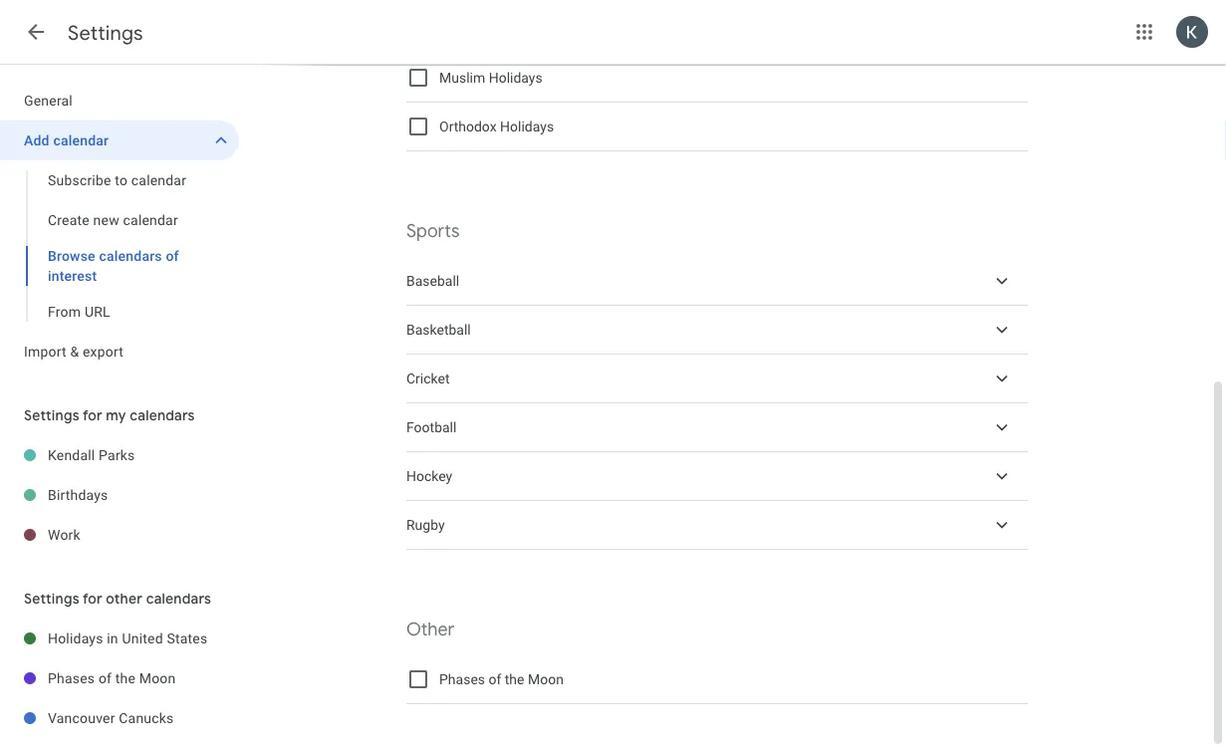 Task type: locate. For each thing, give the bounding box(es) containing it.
rugby tree item
[[407, 501, 1028, 550]]

in
[[107, 630, 118, 647]]

2 vertical spatial holidays
[[48, 630, 103, 647]]

calendar inside tree item
[[53, 132, 109, 148]]

0 vertical spatial calendar
[[53, 132, 109, 148]]

create
[[48, 212, 90, 228]]

2 for from the top
[[83, 590, 102, 608]]

from
[[48, 303, 81, 320]]

for for my
[[83, 407, 102, 425]]

other
[[407, 618, 455, 641]]

calendar right to on the top left
[[131, 172, 186, 188]]

0 vertical spatial settings
[[68, 20, 143, 45]]

1 vertical spatial settings
[[24, 407, 79, 425]]

holidays
[[489, 70, 543, 86], [500, 118, 554, 135], [48, 630, 103, 647]]

birthdays tree item
[[0, 475, 239, 515]]

settings up "kendall"
[[24, 407, 79, 425]]

create new calendar
[[48, 212, 178, 228]]

2 vertical spatial calendars
[[146, 590, 211, 608]]

football
[[407, 419, 457, 436]]

holidays in united states link
[[48, 619, 239, 659]]

calendars
[[99, 248, 162, 264], [130, 407, 195, 425], [146, 590, 211, 608]]

0 vertical spatial calendars
[[99, 248, 162, 264]]

0 vertical spatial for
[[83, 407, 102, 425]]

1 horizontal spatial moon
[[528, 671, 564, 688]]

0 horizontal spatial moon
[[139, 670, 176, 687]]

settings for settings for my calendars
[[24, 407, 79, 425]]

cricket
[[407, 370, 450, 387]]

calendars down create new calendar
[[99, 248, 162, 264]]

of inside browse calendars of interest
[[166, 248, 179, 264]]

phases inside phases of the moon tree item
[[48, 670, 95, 687]]

phases down the other
[[439, 671, 485, 688]]

1 vertical spatial for
[[83, 590, 102, 608]]

2 vertical spatial calendar
[[123, 212, 178, 228]]

calendar
[[53, 132, 109, 148], [131, 172, 186, 188], [123, 212, 178, 228]]

calendars up "states"
[[146, 590, 211, 608]]

1 vertical spatial calendar
[[131, 172, 186, 188]]

holidays left in
[[48, 630, 103, 647]]

settings down work
[[24, 590, 79, 608]]

0 horizontal spatial phases of the moon
[[48, 670, 176, 687]]

2 horizontal spatial of
[[489, 671, 502, 688]]

work link
[[48, 515, 239, 555]]

holidays inside tree item
[[48, 630, 103, 647]]

1 horizontal spatial of
[[166, 248, 179, 264]]

work
[[48, 527, 81, 543]]

holidays for orthodox holidays
[[500, 118, 554, 135]]

import
[[24, 343, 67, 360]]

holidays up orthodox holidays at the top left of page
[[489, 70, 543, 86]]

from url
[[48, 303, 110, 320]]

orthodox
[[439, 118, 497, 135]]

football tree item
[[407, 404, 1028, 452]]

calendars for my
[[130, 407, 195, 425]]

0 horizontal spatial of
[[99, 670, 112, 687]]

1 vertical spatial calendars
[[130, 407, 195, 425]]

tree containing general
[[0, 81, 239, 372]]

kendall parks tree item
[[0, 435, 239, 475]]

hockey
[[407, 468, 453, 485]]

phases up vancouver
[[48, 670, 95, 687]]

settings for settings
[[68, 20, 143, 45]]

phases
[[48, 670, 95, 687], [439, 671, 485, 688]]

of
[[166, 248, 179, 264], [99, 670, 112, 687], [489, 671, 502, 688]]

1 for from the top
[[83, 407, 102, 425]]

0 vertical spatial holidays
[[489, 70, 543, 86]]

url
[[85, 303, 110, 320]]

calendar for create new calendar
[[123, 212, 178, 228]]

muslim
[[439, 70, 486, 86]]

settings
[[68, 20, 143, 45], [24, 407, 79, 425], [24, 590, 79, 608]]

sports
[[407, 220, 460, 243]]

calendar right new
[[123, 212, 178, 228]]

to
[[115, 172, 128, 188]]

phases of the moon inside tree item
[[48, 670, 176, 687]]

add calendar tree item
[[0, 121, 239, 160]]

calendar for subscribe to calendar
[[131, 172, 186, 188]]

1 horizontal spatial the
[[505, 671, 525, 688]]

for
[[83, 407, 102, 425], [83, 590, 102, 608]]

united
[[122, 630, 163, 647]]

calendars inside browse calendars of interest
[[99, 248, 162, 264]]

add
[[24, 132, 50, 148]]

the
[[115, 670, 136, 687], [505, 671, 525, 688]]

for left other
[[83, 590, 102, 608]]

for left my
[[83, 407, 102, 425]]

2 vertical spatial settings
[[24, 590, 79, 608]]

holidays for muslim holidays
[[489, 70, 543, 86]]

settings right go back "icon"
[[68, 20, 143, 45]]

calendars right my
[[130, 407, 195, 425]]

export
[[83, 343, 124, 360]]

0 horizontal spatial phases
[[48, 670, 95, 687]]

baseball
[[407, 273, 460, 289]]

moon
[[139, 670, 176, 687], [528, 671, 564, 688]]

hockey tree item
[[407, 452, 1028, 501]]

holidays right orthodox
[[500, 118, 554, 135]]

1 vertical spatial holidays
[[500, 118, 554, 135]]

calendar up subscribe
[[53, 132, 109, 148]]

group
[[0, 160, 239, 332]]

for for other
[[83, 590, 102, 608]]

phases of the moon down in
[[48, 670, 176, 687]]

settings for settings for other calendars
[[24, 590, 79, 608]]

phases of the moon
[[48, 670, 176, 687], [439, 671, 564, 688]]

subscribe to calendar
[[48, 172, 186, 188]]

phases of the moon link
[[48, 659, 239, 699]]

muslim holidays
[[439, 70, 543, 86]]

general
[[24, 92, 73, 109]]

settings for other calendars
[[24, 590, 211, 608]]

phases of the moon down the other
[[439, 671, 564, 688]]

kendall parks
[[48, 447, 135, 463]]

tree
[[0, 81, 239, 372]]

the inside tree item
[[115, 670, 136, 687]]

0 horizontal spatial the
[[115, 670, 136, 687]]

orthodox holidays
[[439, 118, 554, 135]]



Task type: describe. For each thing, give the bounding box(es) containing it.
vancouver
[[48, 710, 115, 726]]

add calendar
[[24, 132, 109, 148]]

calendars for other
[[146, 590, 211, 608]]

&
[[70, 343, 79, 360]]

canucks
[[119, 710, 174, 726]]

birthdays
[[48, 487, 108, 503]]

vancouver canucks
[[48, 710, 174, 726]]

rugby
[[407, 517, 445, 533]]

go back image
[[24, 20, 48, 44]]

basketball tree item
[[407, 306, 1028, 355]]

1 horizontal spatial phases
[[439, 671, 485, 688]]

my
[[106, 407, 126, 425]]

browse
[[48, 248, 95, 264]]

browse calendars of interest
[[48, 248, 179, 284]]

holidays in united states tree item
[[0, 619, 239, 659]]

settings for my calendars tree
[[0, 435, 239, 555]]

cricket tree item
[[407, 355, 1028, 404]]

1 horizontal spatial phases of the moon
[[439, 671, 564, 688]]

new
[[93, 212, 119, 228]]

parks
[[99, 447, 135, 463]]

settings for other calendars tree
[[0, 619, 239, 738]]

vancouver canucks link
[[48, 699, 239, 738]]

other
[[106, 590, 143, 608]]

group containing subscribe to calendar
[[0, 160, 239, 332]]

work tree item
[[0, 515, 239, 555]]

birthdays link
[[48, 475, 239, 515]]

settings heading
[[68, 20, 143, 45]]

moon inside tree item
[[139, 670, 176, 687]]

subscribe
[[48, 172, 111, 188]]

of inside tree item
[[99, 670, 112, 687]]

interest
[[48, 268, 97, 284]]

import & export
[[24, 343, 124, 360]]

baseball tree item
[[407, 257, 1028, 306]]

kendall
[[48, 447, 95, 463]]

phases of the moon tree item
[[0, 659, 239, 699]]

basketball
[[407, 322, 471, 338]]

states
[[167, 630, 208, 647]]

holidays in united states
[[48, 630, 208, 647]]

vancouver canucks tree item
[[0, 699, 239, 738]]

settings for my calendars
[[24, 407, 195, 425]]



Task type: vqa. For each thing, say whether or not it's contained in the screenshot.
leftmost list item
no



